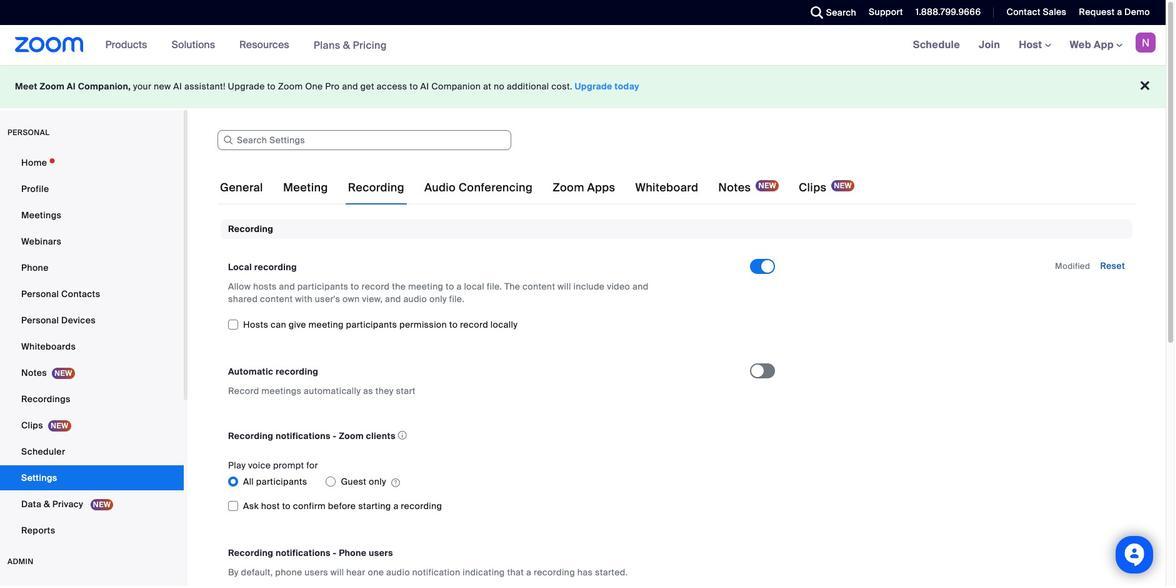 Task type: vqa. For each thing, say whether or not it's contained in the screenshot.
LEARN MORE ABOUT YOUR LICENSE TYPE icon
no



Task type: locate. For each thing, give the bounding box(es) containing it.
participants down prompt
[[256, 476, 307, 488]]

upgrade down product information navigation
[[228, 81, 265, 92]]

0 vertical spatial &
[[343, 38, 351, 52]]

today
[[615, 81, 640, 92]]

will left hear
[[331, 567, 344, 578]]

clips inside the tabs of my account settings page tab list
[[799, 180, 827, 195]]

personal up whiteboards at bottom
[[21, 315, 59, 326]]

record up view,
[[362, 281, 390, 292]]

2 personal from the top
[[21, 315, 59, 326]]

2 ai from the left
[[173, 81, 182, 92]]

participants up user's
[[298, 281, 349, 292]]

0 vertical spatial record
[[362, 281, 390, 292]]

sales
[[1044, 6, 1067, 18]]

1.888.799.9666
[[916, 6, 982, 18]]

meeting inside allow hosts and participants to record the meeting to a local file. the content will include video and shared content with user's own view, and audio only file.
[[408, 281, 444, 292]]

recording up voice
[[228, 431, 274, 442]]

phone up hear
[[339, 548, 367, 559]]

ai left companion,
[[67, 81, 76, 92]]

modified
[[1056, 261, 1091, 272]]

& right plans at the top of the page
[[343, 38, 351, 52]]

home link
[[0, 150, 184, 175]]

zoom left apps
[[553, 180, 585, 195]]

users down recording notifications - phone users
[[305, 567, 328, 578]]

participants down view,
[[346, 319, 397, 331]]

1 horizontal spatial &
[[343, 38, 351, 52]]

solutions
[[172, 38, 215, 51]]

learn more about guest only image
[[392, 478, 400, 489]]

personal up personal devices
[[21, 288, 59, 300]]

join link
[[970, 25, 1010, 65]]

audio
[[404, 294, 427, 305], [387, 567, 410, 578]]

2 vertical spatial participants
[[256, 476, 307, 488]]

phone
[[21, 262, 49, 273], [339, 548, 367, 559]]

- down before
[[333, 548, 337, 559]]

1 vertical spatial -
[[333, 548, 337, 559]]

notes inside the tabs of my account settings page tab list
[[719, 180, 752, 195]]

meeting down user's
[[309, 319, 344, 331]]

to up own
[[351, 281, 359, 292]]

participants
[[298, 281, 349, 292], [346, 319, 397, 331], [256, 476, 307, 488]]

& for pricing
[[343, 38, 351, 52]]

to right permission
[[450, 319, 458, 331]]

1 vertical spatial users
[[305, 567, 328, 578]]

only inside allow hosts and participants to record the meeting to a local file. the content will include video and shared content with user's own view, and audio only file.
[[430, 294, 447, 305]]

meeting right the
[[408, 281, 444, 292]]

local
[[464, 281, 485, 292]]

0 vertical spatial notifications
[[276, 431, 331, 442]]

- inside the recording notifications - zoom clients application
[[333, 431, 337, 442]]

1 horizontal spatial upgrade
[[575, 81, 613, 92]]

zoom inside the tabs of my account settings page tab list
[[553, 180, 585, 195]]

audio conferencing
[[425, 180, 533, 195]]

a right starting
[[394, 501, 399, 512]]

personal for personal contacts
[[21, 288, 59, 300]]

0 vertical spatial users
[[369, 548, 393, 559]]

recording down search settings text field
[[348, 180, 405, 195]]

default,
[[241, 567, 273, 578]]

local recording
[[228, 262, 297, 273]]

2 - from the top
[[333, 548, 337, 559]]

1 horizontal spatial ai
[[173, 81, 182, 92]]

plans & pricing link
[[314, 38, 387, 52], [314, 38, 387, 52]]

1 personal from the top
[[21, 288, 59, 300]]

phone down webinars
[[21, 262, 49, 273]]

1 vertical spatial content
[[260, 294, 293, 305]]

whiteboards link
[[0, 334, 184, 359]]

0 horizontal spatial content
[[260, 294, 293, 305]]

zoom left clients
[[339, 431, 364, 442]]

recording left has
[[534, 567, 575, 578]]

tabs of my account settings page tab list
[[218, 170, 858, 205]]

host
[[1020, 38, 1046, 51]]

zoom left one
[[278, 81, 303, 92]]

personal for personal devices
[[21, 315, 59, 326]]

users up one
[[369, 548, 393, 559]]

recording element
[[221, 220, 1133, 586]]

reset
[[1101, 260, 1126, 272]]

0 horizontal spatial meeting
[[309, 319, 344, 331]]

1 vertical spatial notifications
[[276, 548, 331, 559]]

to right host at the left
[[282, 501, 291, 512]]

audio down the
[[404, 294, 427, 305]]

meeting
[[283, 180, 328, 195]]

0 vertical spatial participants
[[298, 281, 349, 292]]

data
[[21, 499, 41, 510]]

1 vertical spatial record
[[460, 319, 489, 331]]

zoom
[[40, 81, 65, 92], [278, 81, 303, 92], [553, 180, 585, 195], [339, 431, 364, 442]]

home
[[21, 157, 47, 168]]

meeting
[[408, 281, 444, 292], [309, 319, 344, 331]]

0 horizontal spatial upgrade
[[228, 81, 265, 92]]

1 - from the top
[[333, 431, 337, 442]]

file.
[[487, 281, 502, 292], [449, 294, 465, 305]]

file. down local
[[449, 294, 465, 305]]

1 vertical spatial only
[[369, 476, 386, 488]]

& inside personal menu menu
[[44, 499, 50, 510]]

0 horizontal spatial ai
[[67, 81, 76, 92]]

record
[[228, 386, 259, 397]]

notifications up for
[[276, 431, 331, 442]]

search button
[[802, 0, 860, 25]]

only inside play voice prompt for option group
[[369, 476, 386, 488]]

record left locally
[[460, 319, 489, 331]]

to right access
[[410, 81, 418, 92]]

0 vertical spatial notes
[[719, 180, 752, 195]]

1 horizontal spatial notes
[[719, 180, 752, 195]]

contacts
[[61, 288, 100, 300]]

and left the get
[[342, 81, 358, 92]]

a left local
[[457, 281, 462, 292]]

0 vertical spatial audio
[[404, 294, 427, 305]]

0 horizontal spatial &
[[44, 499, 50, 510]]

zoom right meet on the top left
[[40, 81, 65, 92]]

permission
[[400, 319, 447, 331]]

recording
[[348, 180, 405, 195], [228, 223, 274, 235], [228, 431, 274, 442], [228, 548, 274, 559]]

0 horizontal spatial only
[[369, 476, 386, 488]]

will left 'include'
[[558, 281, 572, 292]]

notifications inside application
[[276, 431, 331, 442]]

your
[[133, 81, 152, 92]]

1 vertical spatial meeting
[[309, 319, 344, 331]]

- down automatically
[[333, 431, 337, 442]]

1 vertical spatial participants
[[346, 319, 397, 331]]

content down hosts
[[260, 294, 293, 305]]

record inside allow hosts and participants to record the meeting to a local file. the content will include video and shared content with user's own view, and audio only file.
[[362, 281, 390, 292]]

0 vertical spatial personal
[[21, 288, 59, 300]]

1 vertical spatial will
[[331, 567, 344, 578]]

upgrade right cost.
[[575, 81, 613, 92]]

2 horizontal spatial ai
[[421, 81, 429, 92]]

to
[[267, 81, 276, 92], [410, 81, 418, 92], [351, 281, 359, 292], [446, 281, 455, 292], [450, 319, 458, 331], [282, 501, 291, 512]]

allow hosts and participants to record the meeting to a local file. the content will include video and shared content with user's own view, and audio only file.
[[228, 281, 649, 305]]

content right the
[[523, 281, 556, 292]]

started.
[[595, 567, 628, 578]]

personal devices
[[21, 315, 96, 326]]

guest
[[341, 476, 367, 488]]

0 vertical spatial -
[[333, 431, 337, 442]]

hosts
[[243, 319, 268, 331]]

0 vertical spatial meeting
[[408, 281, 444, 292]]

1 horizontal spatial file.
[[487, 281, 502, 292]]

hosts can give meeting participants permission to record locally
[[243, 319, 518, 331]]

notifications up phone
[[276, 548, 331, 559]]

products
[[105, 38, 147, 51]]

recording up hosts
[[254, 262, 297, 273]]

ai right new
[[173, 81, 182, 92]]

clips
[[799, 180, 827, 195], [21, 420, 43, 431]]

notifications for phone
[[276, 548, 331, 559]]

3 ai from the left
[[421, 81, 429, 92]]

only up permission
[[430, 294, 447, 305]]

1 vertical spatial personal
[[21, 315, 59, 326]]

1 vertical spatial notes
[[21, 367, 47, 378]]

profile picture image
[[1137, 33, 1157, 53]]

notes inside personal menu menu
[[21, 367, 47, 378]]

0 vertical spatial will
[[558, 281, 572, 292]]

meet
[[15, 81, 37, 92]]

solutions button
[[172, 25, 221, 65]]

personal devices link
[[0, 308, 184, 333]]

0 horizontal spatial file.
[[449, 294, 465, 305]]

2 notifications from the top
[[276, 548, 331, 559]]

0 horizontal spatial clips
[[21, 420, 43, 431]]

1 horizontal spatial clips
[[799, 180, 827, 195]]

1 horizontal spatial only
[[430, 294, 447, 305]]

& inside product information navigation
[[343, 38, 351, 52]]

1 ai from the left
[[67, 81, 76, 92]]

1 vertical spatial phone
[[339, 548, 367, 559]]

personal contacts
[[21, 288, 100, 300]]

1 notifications from the top
[[276, 431, 331, 442]]

a left demo
[[1118, 6, 1123, 18]]

info outline image
[[398, 427, 407, 444]]

1 vertical spatial &
[[44, 499, 50, 510]]

ask
[[243, 501, 259, 512]]

meetings navigation
[[904, 25, 1167, 66]]

-
[[333, 431, 337, 442], [333, 548, 337, 559]]

web app
[[1071, 38, 1115, 51]]

0 vertical spatial clips
[[799, 180, 827, 195]]

1 horizontal spatial meeting
[[408, 281, 444, 292]]

automatic
[[228, 366, 274, 377]]

app
[[1095, 38, 1115, 51]]

one
[[305, 81, 323, 92]]

meetings
[[21, 210, 61, 221]]

Search Settings text field
[[218, 130, 512, 150]]

to left local
[[446, 281, 455, 292]]

meet zoom ai companion, your new ai assistant! upgrade to zoom one pro and get access to ai companion at no additional cost. upgrade today
[[15, 81, 640, 92]]

personal
[[21, 288, 59, 300], [21, 315, 59, 326]]

pro
[[325, 81, 340, 92]]

1 upgrade from the left
[[228, 81, 265, 92]]

0 horizontal spatial notes
[[21, 367, 47, 378]]

file. left the
[[487, 281, 502, 292]]

1 vertical spatial audio
[[387, 567, 410, 578]]

request a demo
[[1080, 6, 1151, 18]]

product information navigation
[[96, 25, 397, 66]]

webinars
[[21, 236, 61, 247]]

0 vertical spatial only
[[430, 294, 447, 305]]

ai left companion in the top left of the page
[[421, 81, 429, 92]]

scheduler
[[21, 446, 65, 457]]

hosts
[[253, 281, 277, 292]]

1 vertical spatial clips
[[21, 420, 43, 431]]

0 vertical spatial phone
[[21, 262, 49, 273]]

& right data
[[44, 499, 50, 510]]

recording up default,
[[228, 548, 274, 559]]

notes
[[719, 180, 752, 195], [21, 367, 47, 378]]

banner
[[0, 25, 1167, 66]]

0 horizontal spatial record
[[362, 281, 390, 292]]

1 horizontal spatial content
[[523, 281, 556, 292]]

audio inside allow hosts and participants to record the meeting to a local file. the content will include video and shared content with user's own view, and audio only file.
[[404, 294, 427, 305]]

0 horizontal spatial will
[[331, 567, 344, 578]]

host
[[261, 501, 280, 512]]

request a demo link
[[1070, 0, 1167, 25], [1080, 6, 1151, 18]]

audio right one
[[387, 567, 410, 578]]

0 horizontal spatial phone
[[21, 262, 49, 273]]

1 horizontal spatial will
[[558, 281, 572, 292]]

only left learn more about guest only 'icon'
[[369, 476, 386, 488]]

ask host to confirm before starting a recording
[[243, 501, 442, 512]]

users
[[369, 548, 393, 559], [305, 567, 328, 578]]

profile link
[[0, 176, 184, 201]]

0 vertical spatial file.
[[487, 281, 502, 292]]

1 horizontal spatial phone
[[339, 548, 367, 559]]



Task type: describe. For each thing, give the bounding box(es) containing it.
devices
[[61, 315, 96, 326]]

hear
[[347, 567, 366, 578]]

profile
[[21, 183, 49, 195]]

- for zoom
[[333, 431, 337, 442]]

clips link
[[0, 413, 184, 438]]

phone link
[[0, 255, 184, 280]]

whiteboard
[[636, 180, 699, 195]]

recording right starting
[[401, 501, 442, 512]]

video
[[607, 281, 631, 292]]

upgrade today link
[[575, 81, 640, 92]]

products button
[[105, 25, 153, 65]]

demo
[[1125, 6, 1151, 18]]

record meetings automatically as they start
[[228, 386, 416, 397]]

audio
[[425, 180, 456, 195]]

resources button
[[240, 25, 295, 65]]

access
[[377, 81, 408, 92]]

and right hosts
[[279, 281, 295, 292]]

1 horizontal spatial record
[[460, 319, 489, 331]]

companion
[[432, 81, 481, 92]]

voice
[[248, 460, 271, 471]]

phone inside "link"
[[21, 262, 49, 273]]

web
[[1071, 38, 1092, 51]]

schedule link
[[904, 25, 970, 65]]

contact sales
[[1007, 6, 1067, 18]]

and inside the "meet zoom ai companion," footer
[[342, 81, 358, 92]]

support
[[870, 6, 904, 18]]

recording notifications - zoom clients application
[[228, 427, 739, 444]]

participants inside allow hosts and participants to record the meeting to a local file. the content will include video and shared content with user's own view, and audio only file.
[[298, 281, 349, 292]]

at
[[484, 81, 492, 92]]

as
[[363, 386, 373, 397]]

whiteboards
[[21, 341, 76, 352]]

zoom apps
[[553, 180, 616, 195]]

search
[[827, 7, 857, 18]]

to down resources dropdown button
[[267, 81, 276, 92]]

one
[[368, 567, 384, 578]]

give
[[289, 319, 306, 331]]

plans & pricing
[[314, 38, 387, 52]]

settings link
[[0, 465, 184, 490]]

reset button
[[1101, 260, 1126, 272]]

companion,
[[78, 81, 131, 92]]

a inside allow hosts and participants to record the meeting to a local file. the content will include video and shared content with user's own view, and audio only file.
[[457, 281, 462, 292]]

and right 'video'
[[633, 281, 649, 292]]

contact
[[1007, 6, 1041, 18]]

clips inside personal menu menu
[[21, 420, 43, 431]]

that
[[508, 567, 524, 578]]

recording up "meetings"
[[276, 366, 319, 377]]

personal menu menu
[[0, 150, 184, 544]]

data & privacy
[[21, 499, 86, 510]]

play
[[228, 460, 246, 471]]

personal contacts link
[[0, 281, 184, 307]]

0 horizontal spatial users
[[305, 567, 328, 578]]

has
[[578, 567, 593, 578]]

start
[[396, 386, 416, 397]]

recording inside the tabs of my account settings page tab list
[[348, 180, 405, 195]]

notes link
[[0, 360, 184, 385]]

all participants
[[243, 476, 307, 488]]

plans
[[314, 38, 341, 52]]

locally
[[491, 319, 518, 331]]

phone
[[275, 567, 302, 578]]

starting
[[359, 501, 391, 512]]

new
[[154, 81, 171, 92]]

a right that
[[527, 567, 532, 578]]

recordings link
[[0, 387, 184, 412]]

cost.
[[552, 81, 573, 92]]

reports
[[21, 525, 55, 536]]

view,
[[362, 294, 383, 305]]

additional
[[507, 81, 550, 92]]

& for privacy
[[44, 499, 50, 510]]

by
[[228, 567, 239, 578]]

own
[[343, 294, 360, 305]]

notifications for zoom
[[276, 431, 331, 442]]

reports link
[[0, 518, 184, 543]]

recording up local
[[228, 223, 274, 235]]

recording notifications - zoom clients
[[228, 431, 396, 442]]

by default, phone users will hear one audio notification indicating that a recording has started.
[[228, 567, 628, 578]]

host button
[[1020, 38, 1052, 51]]

meetings
[[262, 386, 302, 397]]

automatic recording
[[228, 366, 319, 377]]

settings
[[21, 472, 57, 484]]

phone inside recording element
[[339, 548, 367, 559]]

confirm
[[293, 501, 326, 512]]

get
[[361, 81, 375, 92]]

no
[[494, 81, 505, 92]]

play voice prompt for option group
[[228, 472, 751, 492]]

conferencing
[[459, 180, 533, 195]]

for
[[307, 460, 318, 471]]

and down the
[[385, 294, 401, 305]]

resources
[[240, 38, 289, 51]]

general
[[220, 180, 263, 195]]

web app button
[[1071, 38, 1123, 51]]

recording inside the recording notifications - zoom clients application
[[228, 431, 274, 442]]

participants inside play voice prompt for option group
[[256, 476, 307, 488]]

meet zoom ai companion, footer
[[0, 65, 1167, 108]]

will inside allow hosts and participants to record the meeting to a local file. the content will include video and shared content with user's own view, and audio only file.
[[558, 281, 572, 292]]

assistant!
[[185, 81, 226, 92]]

banner containing products
[[0, 25, 1167, 66]]

the
[[505, 281, 521, 292]]

play voice prompt for
[[228, 460, 318, 471]]

include
[[574, 281, 605, 292]]

zoom logo image
[[15, 37, 84, 53]]

2 upgrade from the left
[[575, 81, 613, 92]]

zoom inside application
[[339, 431, 364, 442]]

notification
[[413, 567, 461, 578]]

1 vertical spatial file.
[[449, 294, 465, 305]]

personal
[[8, 128, 50, 138]]

0 vertical spatial content
[[523, 281, 556, 292]]

apps
[[588, 180, 616, 195]]

the
[[392, 281, 406, 292]]

local
[[228, 262, 252, 273]]

- for phone
[[333, 548, 337, 559]]

pricing
[[353, 38, 387, 52]]

clients
[[366, 431, 396, 442]]

join
[[980, 38, 1001, 51]]

data & privacy link
[[0, 492, 184, 517]]

all
[[243, 476, 254, 488]]

user's
[[315, 294, 340, 305]]

1 horizontal spatial users
[[369, 548, 393, 559]]



